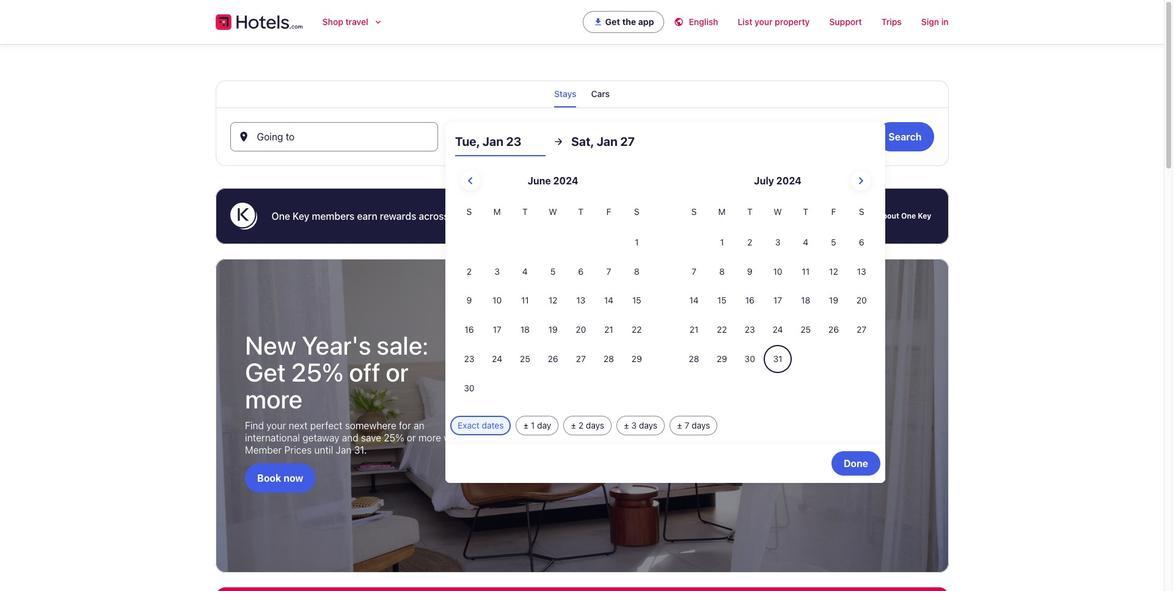 Task type: locate. For each thing, give the bounding box(es) containing it.
1 15 button from the left
[[623, 287, 651, 315]]

your inside the new year's sale: get 25% off or more find your next perfect somewhere for an international getaway and save 25% or more with member prices until jan 31.
[[266, 421, 286, 432]]

application
[[455, 166, 876, 404]]

0 vertical spatial 12
[[830, 266, 839, 277]]

w inside july 2024 element
[[774, 207, 782, 217]]

members
[[312, 211, 355, 222]]

0 horizontal spatial 20
[[576, 325, 586, 335]]

26 inside june 2024 element
[[548, 354, 558, 364]]

2 2024 from the left
[[777, 175, 802, 186]]

tue,
[[455, 134, 480, 149]]

1 inside june 2024 element
[[635, 237, 639, 248]]

small image
[[675, 17, 689, 27]]

2 t from the left
[[578, 207, 584, 217]]

± 3 days
[[624, 420, 658, 431]]

10 inside july 2024 element
[[774, 266, 783, 277]]

26
[[829, 325, 839, 335], [548, 354, 558, 364]]

27 inside july 2024 element
[[857, 325, 867, 335]]

days right ± 3 days
[[692, 420, 710, 431]]

1 28 from the left
[[604, 354, 614, 364]]

or right off
[[386, 357, 409, 388]]

june 2024 element
[[455, 205, 651, 404]]

book now link
[[245, 464, 315, 493]]

16 inside july 2024 element
[[746, 296, 755, 306]]

1 f from the left
[[607, 207, 612, 217]]

0 horizontal spatial 25%
[[291, 357, 344, 388]]

8 inside june 2024 element
[[634, 266, 640, 277]]

0 horizontal spatial 8 button
[[623, 258, 651, 286]]

0 horizontal spatial 10 button
[[483, 287, 511, 315]]

tab list
[[215, 81, 949, 108]]

14
[[604, 296, 614, 306], [690, 296, 699, 306]]

26 for leftmost 26 button
[[548, 354, 558, 364]]

more down an
[[418, 433, 441, 444]]

3 ± from the left
[[624, 420, 629, 431]]

14 inside june 2024 element
[[604, 296, 614, 306]]

6 for 6 button to the left
[[578, 266, 584, 277]]

26 for rightmost 26 button
[[829, 325, 839, 335]]

jan 23 - jan 27
[[473, 136, 542, 147]]

27 inside june 2024 element
[[576, 354, 586, 364]]

25
[[801, 325, 811, 335], [520, 354, 530, 364]]

1 8 from the left
[[634, 266, 640, 277]]

1 vertical spatial 18 button
[[511, 316, 539, 344]]

25% left off
[[291, 357, 344, 388]]

for
[[399, 421, 411, 432]]

4 t from the left
[[803, 207, 809, 217]]

0 vertical spatial 3
[[776, 237, 781, 248]]

more up find
[[245, 384, 302, 415]]

english button
[[665, 10, 728, 34]]

2 button
[[736, 229, 764, 257], [455, 258, 483, 286]]

21 button
[[595, 316, 623, 344], [680, 316, 708, 344]]

6
[[859, 237, 865, 248], [578, 266, 584, 277]]

29 inside june 2024 element
[[632, 354, 642, 364]]

days
[[586, 420, 605, 431], [639, 420, 658, 431], [692, 420, 710, 431]]

3 s from the left
[[692, 207, 697, 217]]

4 ± from the left
[[677, 420, 683, 431]]

1 2024 from the left
[[553, 175, 579, 186]]

0 horizontal spatial 25
[[520, 354, 530, 364]]

21 inside july 2024 element
[[690, 325, 699, 335]]

1 1 button from the left
[[623, 229, 651, 257]]

1 15 from the left
[[633, 296, 642, 306]]

key inside learn about one key 'link'
[[918, 212, 932, 221]]

6 button down the learn on the right top of the page
[[848, 229, 876, 257]]

1 horizontal spatial 7
[[685, 420, 690, 431]]

1 for 6
[[720, 237, 724, 248]]

your
[[755, 17, 773, 27], [266, 421, 286, 432]]

1 vertical spatial 9
[[467, 296, 472, 306]]

11 inside july 2024 element
[[802, 266, 810, 277]]

11 button
[[792, 258, 820, 286], [511, 287, 539, 315]]

13 for 13 button to the bottom
[[577, 296, 586, 306]]

jan
[[483, 134, 504, 149], [597, 134, 618, 149], [473, 136, 488, 147], [512, 136, 528, 147], [336, 445, 351, 456]]

14 for second the 14 button from the left
[[690, 296, 699, 306]]

w for july
[[774, 207, 782, 217]]

3 inside june 2024 element
[[495, 266, 500, 277]]

0 horizontal spatial 16
[[465, 325, 474, 335]]

w down 'july 2024'
[[774, 207, 782, 217]]

21
[[605, 325, 614, 335], [690, 325, 699, 335]]

1 horizontal spatial 20
[[857, 296, 867, 306]]

± right day
[[571, 420, 576, 431]]

1 horizontal spatial 22
[[717, 325, 727, 335]]

shop
[[323, 17, 343, 27]]

2 w from the left
[[774, 207, 782, 217]]

0 vertical spatial 24
[[773, 325, 783, 335]]

search button
[[877, 122, 934, 152]]

1 horizontal spatial 16 button
[[736, 287, 764, 315]]

1 horizontal spatial 8
[[720, 266, 725, 277]]

download the app button image
[[593, 17, 603, 27]]

key left members
[[293, 211, 310, 222]]

2 29 from the left
[[717, 354, 728, 364]]

1 horizontal spatial 26 button
[[820, 316, 848, 344]]

or down for
[[407, 433, 416, 444]]

13 inside june 2024 element
[[577, 296, 586, 306]]

21 inside june 2024 element
[[605, 325, 614, 335]]

m inside june 2024 element
[[494, 207, 501, 217]]

23 inside july 2024 element
[[745, 325, 755, 335]]

0 horizontal spatial 18 button
[[511, 316, 539, 344]]

19 inside july 2024 element
[[829, 296, 839, 306]]

0 horizontal spatial 30
[[464, 383, 475, 394]]

0 horizontal spatial 14
[[604, 296, 614, 306]]

0 horizontal spatial 2024
[[553, 175, 579, 186]]

1 horizontal spatial 7 button
[[680, 258, 708, 286]]

get up find
[[245, 357, 286, 388]]

prices
[[284, 445, 312, 456]]

0 horizontal spatial 6
[[578, 266, 584, 277]]

2 8 from the left
[[720, 266, 725, 277]]

1 horizontal spatial 26
[[829, 325, 839, 335]]

10 button
[[764, 258, 792, 286], [483, 287, 511, 315]]

days for ± 3 days
[[639, 420, 658, 431]]

0 vertical spatial 19 button
[[820, 287, 848, 315]]

one key members earn rewards across expedia, hotels.com, and vrbo
[[272, 211, 591, 222]]

2 22 button from the left
[[708, 316, 736, 344]]

2 1 button from the left
[[708, 229, 736, 257]]

1 horizontal spatial 1 button
[[708, 229, 736, 257]]

2 15 from the left
[[718, 296, 727, 306]]

1 button inside june 2024 element
[[623, 229, 651, 257]]

2 22 from the left
[[717, 325, 727, 335]]

22 inside june 2024 element
[[632, 325, 642, 335]]

15 inside june 2024 element
[[633, 296, 642, 306]]

0 horizontal spatial m
[[494, 207, 501, 217]]

6 button down vrbo
[[567, 258, 595, 286]]

25%
[[291, 357, 344, 388], [384, 433, 404, 444]]

1 horizontal spatial 10 button
[[764, 258, 792, 286]]

1 horizontal spatial 30 button
[[736, 345, 764, 373]]

one right about
[[902, 212, 916, 221]]

0 horizontal spatial 8
[[634, 266, 640, 277]]

1 horizontal spatial 21 button
[[680, 316, 708, 344]]

29 inside july 2024 element
[[717, 354, 728, 364]]

25 button inside june 2024 element
[[511, 345, 539, 373]]

0 vertical spatial more
[[245, 384, 302, 415]]

12 button
[[820, 258, 848, 286], [539, 287, 567, 315]]

1 14 from the left
[[604, 296, 614, 306]]

2 days from the left
[[639, 420, 658, 431]]

0 horizontal spatial 3 button
[[483, 258, 511, 286]]

1 horizontal spatial 19
[[829, 296, 839, 306]]

and left vrbo
[[550, 211, 567, 222]]

1 29 from the left
[[632, 354, 642, 364]]

0 horizontal spatial 19 button
[[539, 316, 567, 344]]

6 inside july 2024 element
[[859, 237, 865, 248]]

1 vertical spatial 2
[[467, 266, 472, 277]]

1 22 from the left
[[632, 325, 642, 335]]

2 inside july 2024 element
[[748, 237, 753, 248]]

1 horizontal spatial 4
[[803, 237, 809, 248]]

2 vertical spatial 3
[[632, 420, 637, 431]]

27
[[621, 134, 635, 149], [530, 136, 542, 147], [857, 325, 867, 335], [576, 354, 586, 364]]

6 button
[[848, 229, 876, 257], [567, 258, 595, 286]]

30 button left 31
[[736, 345, 764, 373]]

1 horizontal spatial key
[[918, 212, 932, 221]]

new
[[245, 330, 296, 361]]

1 vertical spatial 12
[[549, 296, 558, 306]]

tab list containing stays
[[215, 81, 949, 108]]

1 horizontal spatial 27 button
[[848, 316, 876, 344]]

15 inside july 2024 element
[[718, 296, 727, 306]]

12 for rightmost 12 button
[[830, 266, 839, 277]]

1 horizontal spatial 25
[[801, 325, 811, 335]]

m inside july 2024 element
[[719, 207, 726, 217]]

book
[[257, 473, 281, 484]]

next
[[288, 421, 307, 432]]

8 button
[[623, 258, 651, 286], [708, 258, 736, 286]]

1 m from the left
[[494, 207, 501, 217]]

25 button inside july 2024 element
[[792, 316, 820, 344]]

sign in
[[922, 17, 949, 27]]

16
[[746, 296, 755, 306], [465, 325, 474, 335]]

1 vertical spatial 13
[[577, 296, 586, 306]]

1 vertical spatial 30
[[464, 383, 475, 394]]

more
[[245, 384, 302, 415], [418, 433, 441, 444]]

f left the learn on the right top of the page
[[832, 207, 836, 217]]

25 button
[[792, 316, 820, 344], [511, 345, 539, 373]]

4 s from the left
[[859, 207, 865, 217]]

key right about
[[918, 212, 932, 221]]

1 vertical spatial 11
[[521, 296, 529, 306]]

1 horizontal spatial and
[[550, 211, 567, 222]]

1 horizontal spatial 28 button
[[680, 345, 708, 373]]

12 inside june 2024 element
[[549, 296, 558, 306]]

stays
[[554, 89, 577, 99]]

your up international
[[266, 421, 286, 432]]

6 for right 6 button
[[859, 237, 865, 248]]

1
[[635, 237, 639, 248], [720, 237, 724, 248], [531, 420, 535, 431]]

0 horizontal spatial 25 button
[[511, 345, 539, 373]]

0 horizontal spatial 26
[[548, 354, 558, 364]]

1 vertical spatial 12 button
[[539, 287, 567, 315]]

0 horizontal spatial 23 button
[[455, 345, 483, 373]]

16 button
[[736, 287, 764, 315], [455, 316, 483, 344]]

0 horizontal spatial 30 button
[[455, 375, 483, 403]]

1 vertical spatial 13 button
[[567, 287, 595, 315]]

7 inside june 2024 element
[[607, 266, 611, 277]]

trips link
[[872, 10, 912, 34]]

0 vertical spatial 13
[[857, 266, 867, 277]]

0 vertical spatial 30 button
[[736, 345, 764, 373]]

f inside july 2024 element
[[832, 207, 836, 217]]

somewhere
[[345, 421, 396, 432]]

learn
[[856, 212, 877, 221]]

17 button inside july 2024 element
[[764, 287, 792, 315]]

1 days from the left
[[586, 420, 605, 431]]

0 horizontal spatial 12
[[549, 296, 558, 306]]

7 inside july 2024 element
[[692, 266, 697, 277]]

2 m from the left
[[719, 207, 726, 217]]

tue, jan 23
[[455, 134, 522, 149]]

0 vertical spatial 17
[[774, 296, 783, 306]]

12 for 12 button to the left
[[549, 296, 558, 306]]

1 vertical spatial 4 button
[[511, 258, 539, 286]]

6 down vrbo
[[578, 266, 584, 277]]

f
[[607, 207, 612, 217], [832, 207, 836, 217]]

0 vertical spatial 12 button
[[820, 258, 848, 286]]

23 inside june 2024 element
[[464, 354, 475, 364]]

1 21 from the left
[[605, 325, 614, 335]]

24 for topmost 24 button
[[773, 325, 783, 335]]

14 inside july 2024 element
[[690, 296, 699, 306]]

next month image
[[854, 174, 868, 188]]

1 inside july 2024 element
[[720, 237, 724, 248]]

learn about one key link
[[853, 207, 934, 226]]

sale:
[[376, 330, 428, 361]]

and
[[550, 211, 567, 222], [342, 433, 358, 444]]

directional image
[[553, 136, 564, 147]]

2024 right july
[[777, 175, 802, 186]]

0 horizontal spatial 13
[[577, 296, 586, 306]]

0 vertical spatial 3 button
[[764, 229, 792, 257]]

± 1 day
[[524, 420, 552, 431]]

2 14 from the left
[[690, 296, 699, 306]]

31
[[774, 354, 783, 364]]

1 w from the left
[[549, 207, 557, 217]]

1 vertical spatial 2 button
[[455, 258, 483, 286]]

m
[[494, 207, 501, 217], [719, 207, 726, 217]]

3 inside july 2024 element
[[776, 237, 781, 248]]

0 horizontal spatial 4
[[523, 266, 528, 277]]

15 button inside july 2024 element
[[708, 287, 736, 315]]

20
[[857, 296, 867, 306], [576, 325, 586, 335]]

and up '31.'
[[342, 433, 358, 444]]

27 inside sat, jan 27 button
[[621, 134, 635, 149]]

22 button
[[623, 316, 651, 344], [708, 316, 736, 344]]

4
[[803, 237, 809, 248], [523, 266, 528, 277]]

1 horizontal spatial 1
[[635, 237, 639, 248]]

27 button
[[848, 316, 876, 344], [567, 345, 595, 373]]

application inside new year's sale: get 25% off or more main content
[[455, 166, 876, 404]]

0 horizontal spatial 20 button
[[567, 316, 595, 344]]

± right ± 3 days
[[677, 420, 683, 431]]

5
[[831, 237, 837, 248], [551, 266, 556, 277]]

1 button inside july 2024 element
[[708, 229, 736, 257]]

18 button
[[792, 287, 820, 315], [511, 316, 539, 344]]

0 horizontal spatial 7 button
[[595, 258, 623, 286]]

1 for 30
[[635, 237, 639, 248]]

2 28 button from the left
[[680, 345, 708, 373]]

0 horizontal spatial 17 button
[[483, 316, 511, 344]]

2 f from the left
[[832, 207, 836, 217]]

f inside june 2024 element
[[607, 207, 612, 217]]

2 28 from the left
[[689, 354, 700, 364]]

± for ± 7 days
[[677, 420, 683, 431]]

getaway
[[302, 433, 339, 444]]

15 for 15 'button' within the june 2024 element
[[633, 296, 642, 306]]

9
[[748, 266, 753, 277], [467, 296, 472, 306]]

f right vrbo
[[607, 207, 612, 217]]

2 21 from the left
[[690, 325, 699, 335]]

2 inside june 2024 element
[[467, 266, 472, 277]]

± left day
[[524, 420, 529, 431]]

0 vertical spatial 10
[[774, 266, 783, 277]]

25% down for
[[384, 433, 404, 444]]

1 horizontal spatial 20 button
[[848, 287, 876, 315]]

0 horizontal spatial 2
[[467, 266, 472, 277]]

1 vertical spatial 25
[[520, 354, 530, 364]]

30 inside july 2024 element
[[745, 354, 756, 364]]

get right the download the app button image
[[606, 17, 620, 27]]

19 button
[[820, 287, 848, 315], [539, 316, 567, 344]]

0 vertical spatial 18
[[801, 296, 811, 306]]

1 button
[[623, 229, 651, 257], [708, 229, 736, 257]]

2 ± from the left
[[571, 420, 576, 431]]

w for june
[[549, 207, 557, 217]]

3 days from the left
[[692, 420, 710, 431]]

vrbo
[[569, 211, 591, 222]]

inside a bright image
[[215, 259, 949, 574]]

w left vrbo
[[549, 207, 557, 217]]

0 horizontal spatial 13 button
[[567, 287, 595, 315]]

13 for 13 button to the top
[[857, 266, 867, 277]]

13 inside july 2024 element
[[857, 266, 867, 277]]

6 inside june 2024 element
[[578, 266, 584, 277]]

1 vertical spatial 3 button
[[483, 258, 511, 286]]

23
[[506, 134, 522, 149], [491, 136, 503, 147], [745, 325, 755, 335], [464, 354, 475, 364]]

3 button
[[764, 229, 792, 257], [483, 258, 511, 286]]

28
[[604, 354, 614, 364], [689, 354, 700, 364]]

13 button
[[848, 258, 876, 286], [567, 287, 595, 315]]

support link
[[820, 10, 872, 34]]

29 button
[[623, 345, 651, 373], [708, 345, 736, 373]]

9 inside june 2024 element
[[467, 296, 472, 306]]

w
[[549, 207, 557, 217], [774, 207, 782, 217]]

done
[[844, 458, 869, 469]]

an
[[414, 421, 424, 432]]

0 vertical spatial your
[[755, 17, 773, 27]]

12 inside july 2024 element
[[830, 266, 839, 277]]

25 inside july 2024 element
[[801, 325, 811, 335]]

2024 right june
[[553, 175, 579, 186]]

2
[[748, 237, 753, 248], [467, 266, 472, 277], [579, 420, 584, 431]]

6 down the learn on the right top of the page
[[859, 237, 865, 248]]

your right list
[[755, 17, 773, 27]]

0 horizontal spatial 11 button
[[511, 287, 539, 315]]

± right the ± 2 days
[[624, 420, 629, 431]]

application containing june 2024
[[455, 166, 876, 404]]

10 inside june 2024 element
[[493, 296, 502, 306]]

2 horizontal spatial 2
[[748, 237, 753, 248]]

get the app
[[606, 17, 654, 27]]

trips
[[882, 17, 902, 27]]

new year's sale: get 25% off or more find your next perfect somewhere for an international getaway and save 25% or more with member prices until jan 31.
[[245, 330, 462, 456]]

17 inside july 2024 element
[[774, 296, 783, 306]]

2024 for june 2024
[[553, 175, 579, 186]]

30 button up exact
[[455, 375, 483, 403]]

or
[[386, 357, 409, 388], [407, 433, 416, 444]]

1 horizontal spatial more
[[418, 433, 441, 444]]

1 vertical spatial 16 button
[[455, 316, 483, 344]]

5 inside july 2024 element
[[831, 237, 837, 248]]

2 21 button from the left
[[680, 316, 708, 344]]

18 for the leftmost 18 "button"
[[521, 325, 530, 335]]

5 inside june 2024 element
[[551, 266, 556, 277]]

0 vertical spatial 25%
[[291, 357, 344, 388]]

1 horizontal spatial 14 button
[[680, 287, 708, 315]]

get inside the new year's sale: get 25% off or more find your next perfect somewhere for an international getaway and save 25% or more with member prices until jan 31.
[[245, 357, 286, 388]]

0 horizontal spatial 22
[[632, 325, 642, 335]]

tab list inside new year's sale: get 25% off or more main content
[[215, 81, 949, 108]]

26 inside july 2024 element
[[829, 325, 839, 335]]

1 ± from the left
[[524, 420, 529, 431]]

0 horizontal spatial 17
[[493, 325, 502, 335]]

14 button
[[595, 287, 623, 315], [680, 287, 708, 315]]

1 horizontal spatial 24
[[773, 325, 783, 335]]

1 horizontal spatial 6
[[859, 237, 865, 248]]

0 vertical spatial 6
[[859, 237, 865, 248]]

18 inside july 2024 element
[[801, 296, 811, 306]]

save
[[361, 433, 381, 444]]

3
[[776, 237, 781, 248], [495, 266, 500, 277], [632, 420, 637, 431]]

jan 23 - jan 27 button
[[446, 122, 654, 152]]

new year's sale: get 25% off or more main content
[[0, 44, 1164, 592]]

days left ± 3 days
[[586, 420, 605, 431]]

18 inside june 2024 element
[[521, 325, 530, 335]]

10 for left 10 button
[[493, 296, 502, 306]]

1 vertical spatial more
[[418, 433, 441, 444]]

18 for 18 "button" to the top
[[801, 296, 811, 306]]

30 up exact
[[464, 383, 475, 394]]

t
[[523, 207, 528, 217], [578, 207, 584, 217], [748, 207, 753, 217], [803, 207, 809, 217]]

26 button
[[820, 316, 848, 344], [539, 345, 567, 373]]

days for ± 2 days
[[586, 420, 605, 431]]

w inside june 2024 element
[[549, 207, 557, 217]]

17
[[774, 296, 783, 306], [493, 325, 502, 335]]

21 for first 21 button from the left
[[605, 325, 614, 335]]

11 inside june 2024 element
[[521, 296, 529, 306]]

days left ± 7 days
[[639, 420, 658, 431]]

1 vertical spatial and
[[342, 433, 358, 444]]

27 inside jan 23 - jan 27 button
[[530, 136, 542, 147]]

30 left 31
[[745, 354, 756, 364]]

2 15 button from the left
[[708, 287, 736, 315]]

5 for the left 5 button
[[551, 266, 556, 277]]

one left members
[[272, 211, 290, 222]]

2 7 button from the left
[[680, 258, 708, 286]]

one inside 'link'
[[902, 212, 916, 221]]

shop travel button
[[313, 10, 393, 34]]

1 horizontal spatial 2
[[579, 420, 584, 431]]

0 vertical spatial 9
[[748, 266, 753, 277]]

stays link
[[554, 81, 577, 108]]

trailing image
[[373, 17, 383, 27]]

1 horizontal spatial 14
[[690, 296, 699, 306]]

19 inside june 2024 element
[[549, 325, 558, 335]]



Task type: describe. For each thing, give the bounding box(es) containing it.
1 horizontal spatial 2 button
[[736, 229, 764, 257]]

1 button for 6
[[708, 229, 736, 257]]

now
[[283, 473, 303, 484]]

july 2024
[[754, 175, 802, 186]]

1 vertical spatial 4
[[523, 266, 528, 277]]

app
[[639, 17, 654, 27]]

travel
[[346, 17, 368, 27]]

1 horizontal spatial 4 button
[[792, 229, 820, 257]]

0 horizontal spatial 27 button
[[567, 345, 595, 373]]

member
[[245, 445, 282, 456]]

29 for 2nd 29 button
[[717, 354, 728, 364]]

31 button
[[764, 345, 792, 373]]

year's
[[302, 330, 371, 361]]

list your property
[[738, 17, 810, 27]]

days for ± 7 days
[[692, 420, 710, 431]]

2 14 button from the left
[[680, 287, 708, 315]]

exact dates
[[458, 420, 504, 431]]

9 inside july 2024 element
[[748, 266, 753, 277]]

0 horizontal spatial 16 button
[[455, 316, 483, 344]]

perfect
[[310, 421, 342, 432]]

tue, jan 23 button
[[455, 127, 546, 156]]

0 vertical spatial 13 button
[[848, 258, 876, 286]]

15 button inside june 2024 element
[[623, 287, 651, 315]]

0 horizontal spatial 5 button
[[539, 258, 567, 286]]

0 vertical spatial 18 button
[[792, 287, 820, 315]]

1 14 button from the left
[[595, 287, 623, 315]]

1 vertical spatial or
[[407, 433, 416, 444]]

1 horizontal spatial 6 button
[[848, 229, 876, 257]]

sat,
[[572, 134, 594, 149]]

0 vertical spatial 5 button
[[820, 229, 848, 257]]

0 horizontal spatial more
[[245, 384, 302, 415]]

sat, jan 27
[[572, 134, 635, 149]]

learn about one key
[[856, 212, 932, 221]]

1 28 button from the left
[[595, 345, 623, 373]]

28 inside june 2024 element
[[604, 354, 614, 364]]

7 for second 7 button from the right
[[607, 266, 611, 277]]

june
[[528, 175, 551, 186]]

off
[[349, 357, 380, 388]]

previous month image
[[463, 174, 478, 188]]

1 22 button from the left
[[623, 316, 651, 344]]

across
[[419, 211, 449, 222]]

± for ± 2 days
[[571, 420, 576, 431]]

16 inside june 2024 element
[[465, 325, 474, 335]]

0 vertical spatial 20 button
[[848, 287, 876, 315]]

exact
[[458, 420, 480, 431]]

31.
[[354, 445, 367, 456]]

list
[[738, 17, 753, 27]]

22 inside july 2024 element
[[717, 325, 727, 335]]

property
[[775, 17, 810, 27]]

1 button for 30
[[623, 229, 651, 257]]

21 for 2nd 21 button
[[690, 325, 699, 335]]

± 2 days
[[571, 420, 605, 431]]

rewards
[[380, 211, 417, 222]]

about
[[878, 212, 900, 221]]

0 vertical spatial 27 button
[[848, 316, 876, 344]]

shop travel
[[323, 17, 368, 27]]

3 t from the left
[[748, 207, 753, 217]]

expedia,
[[452, 211, 490, 222]]

± 7 days
[[677, 420, 710, 431]]

until
[[314, 445, 333, 456]]

1 vertical spatial 9 button
[[455, 287, 483, 315]]

0 vertical spatial or
[[386, 357, 409, 388]]

0 horizontal spatial key
[[293, 211, 310, 222]]

0 horizontal spatial 12 button
[[539, 287, 567, 315]]

0 horizontal spatial one
[[272, 211, 290, 222]]

dates
[[482, 420, 504, 431]]

day
[[537, 420, 552, 431]]

sign
[[922, 17, 940, 27]]

30 inside june 2024 element
[[464, 383, 475, 394]]

17 inside june 2024 element
[[493, 325, 502, 335]]

± for ± 1 day
[[524, 420, 529, 431]]

sign in button
[[912, 10, 959, 34]]

17 button inside june 2024 element
[[483, 316, 511, 344]]

m for june 2024
[[494, 207, 501, 217]]

book now
[[257, 473, 303, 484]]

25 inside june 2024 element
[[520, 354, 530, 364]]

5 for 5 button to the top
[[831, 237, 837, 248]]

get the app link
[[583, 11, 665, 33]]

international
[[245, 433, 300, 444]]

-
[[505, 136, 510, 147]]

0 horizontal spatial 26 button
[[539, 345, 567, 373]]

28 inside july 2024 element
[[689, 354, 700, 364]]

earn
[[357, 211, 378, 222]]

2 29 button from the left
[[708, 345, 736, 373]]

8 inside july 2024 element
[[720, 266, 725, 277]]

2 8 button from the left
[[708, 258, 736, 286]]

0 vertical spatial and
[[550, 211, 567, 222]]

hotels.com,
[[493, 211, 547, 222]]

f for july 2024
[[832, 207, 836, 217]]

support
[[830, 17, 862, 27]]

± for ± 3 days
[[624, 420, 629, 431]]

20 for 20 button to the top
[[857, 296, 867, 306]]

july
[[754, 175, 774, 186]]

1 t from the left
[[523, 207, 528, 217]]

1 vertical spatial 24 button
[[483, 345, 511, 373]]

10 for the top 10 button
[[774, 266, 783, 277]]

cars link
[[591, 81, 610, 108]]

1 horizontal spatial 19 button
[[820, 287, 848, 315]]

f for june 2024
[[607, 207, 612, 217]]

0 vertical spatial get
[[606, 17, 620, 27]]

the
[[623, 17, 636, 27]]

2 s from the left
[[634, 207, 640, 217]]

1 horizontal spatial 12 button
[[820, 258, 848, 286]]

find
[[245, 421, 264, 432]]

m for july 2024
[[719, 207, 726, 217]]

june 2024
[[528, 175, 579, 186]]

1 8 button from the left
[[623, 258, 651, 286]]

24 for 24 button to the bottom
[[492, 354, 503, 364]]

done button
[[832, 452, 881, 476]]

20 for 20 button to the bottom
[[576, 325, 586, 335]]

0 vertical spatial 24 button
[[764, 316, 792, 344]]

search
[[889, 131, 922, 142]]

29 for second 29 button from right
[[632, 354, 642, 364]]

7 for second 7 button
[[692, 266, 697, 277]]

1 horizontal spatial your
[[755, 17, 773, 27]]

1 vertical spatial 20 button
[[567, 316, 595, 344]]

list your property link
[[728, 10, 820, 34]]

jan inside the new year's sale: get 25% off or more find your next perfect somewhere for an international getaway and save 25% or more with member prices until jan 31.
[[336, 445, 351, 456]]

15 for 15 'button' inside july 2024 element
[[718, 296, 727, 306]]

in
[[942, 17, 949, 27]]

0 vertical spatial 10 button
[[764, 258, 792, 286]]

sat, jan 27 button
[[572, 127, 662, 156]]

0 horizontal spatial 6 button
[[567, 258, 595, 286]]

with
[[444, 433, 462, 444]]

1 horizontal spatial 25%
[[384, 433, 404, 444]]

july 2024 element
[[680, 205, 876, 375]]

0 vertical spatial 23 button
[[736, 316, 764, 344]]

1 29 button from the left
[[623, 345, 651, 373]]

0 vertical spatial 9 button
[[736, 258, 764, 286]]

1 7 button from the left
[[595, 258, 623, 286]]

0 vertical spatial 16 button
[[736, 287, 764, 315]]

1 horizontal spatial 3 button
[[764, 229, 792, 257]]

2024 for july 2024
[[777, 175, 802, 186]]

cars
[[591, 89, 610, 99]]

and inside the new year's sale: get 25% off or more find your next perfect somewhere for an international getaway and save 25% or more with member prices until jan 31.
[[342, 433, 358, 444]]

1 21 button from the left
[[595, 316, 623, 344]]

0 horizontal spatial 1
[[531, 420, 535, 431]]

14 for 1st the 14 button from the left
[[604, 296, 614, 306]]

1 s from the left
[[467, 207, 472, 217]]

english
[[689, 17, 719, 27]]

hotels logo image
[[215, 12, 303, 32]]

0 horizontal spatial 4 button
[[511, 258, 539, 286]]

1 horizontal spatial 11 button
[[792, 258, 820, 286]]



Task type: vqa. For each thing, say whether or not it's contained in the screenshot.


